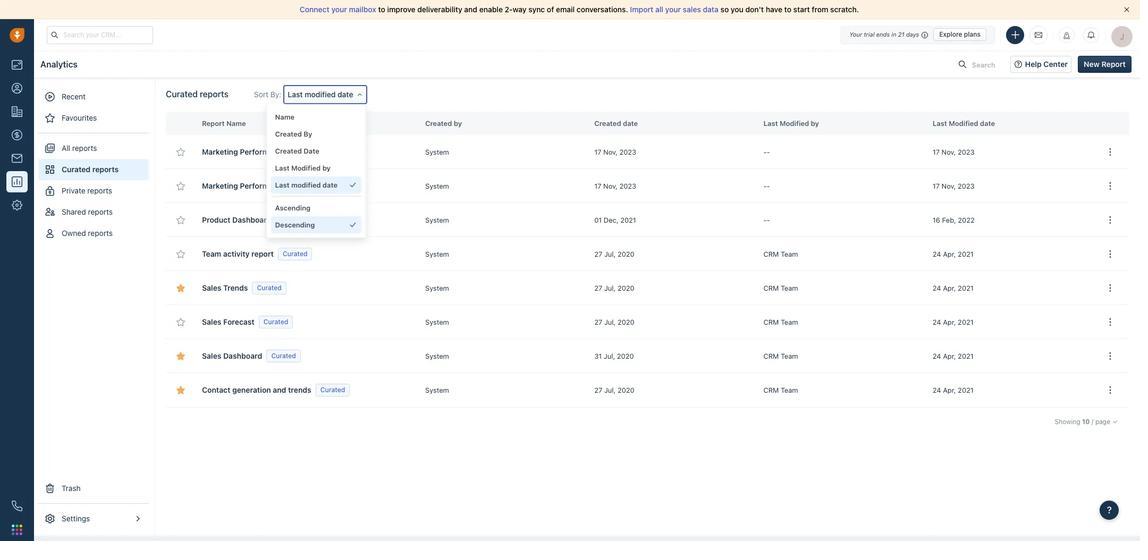 Task type: vqa. For each thing, say whether or not it's contained in the screenshot.
leftmost J icon
no



Task type: describe. For each thing, give the bounding box(es) containing it.
import
[[631, 5, 654, 14]]

scratch.
[[831, 5, 860, 14]]

1 your from the left
[[332, 5, 347, 14]]

email
[[556, 5, 575, 14]]

21
[[899, 31, 905, 38]]

explore
[[940, 30, 963, 38]]

of
[[547, 5, 554, 14]]

2 to from the left
[[785, 5, 792, 14]]

enable
[[480, 5, 503, 14]]

so
[[721, 5, 729, 14]]

ends
[[877, 31, 891, 38]]

all
[[656, 5, 664, 14]]

import all your sales data link
[[631, 5, 721, 14]]

improve
[[388, 5, 416, 14]]

data
[[703, 5, 719, 14]]

plans
[[965, 30, 981, 38]]

close image
[[1125, 7, 1130, 12]]

explore plans
[[940, 30, 981, 38]]

connect
[[300, 5, 330, 14]]

2 your from the left
[[666, 5, 681, 14]]

connect your mailbox to improve deliverability and enable 2-way sync of email conversations. import all your sales data so you don't have to start from scratch.
[[300, 5, 860, 14]]

mailbox
[[349, 5, 376, 14]]

freshworks switcher image
[[12, 525, 22, 536]]

connect your mailbox link
[[300, 5, 378, 14]]

send email image
[[1036, 30, 1043, 39]]

days
[[907, 31, 920, 38]]

don't
[[746, 5, 764, 14]]

from
[[812, 5, 829, 14]]

2-
[[505, 5, 513, 14]]

sync
[[529, 5, 545, 14]]

sales
[[683, 5, 702, 14]]

what's new image
[[1064, 32, 1071, 39]]



Task type: locate. For each thing, give the bounding box(es) containing it.
1 horizontal spatial to
[[785, 5, 792, 14]]

you
[[731, 5, 744, 14]]

conversations.
[[577, 5, 629, 14]]

0 horizontal spatial your
[[332, 5, 347, 14]]

phone element
[[6, 496, 28, 517]]

0 horizontal spatial to
[[378, 5, 386, 14]]

start
[[794, 5, 811, 14]]

1 to from the left
[[378, 5, 386, 14]]

explore plans link
[[934, 28, 987, 41]]

in
[[892, 31, 897, 38]]

1 horizontal spatial your
[[666, 5, 681, 14]]

and
[[465, 5, 478, 14]]

deliverability
[[418, 5, 463, 14]]

your trial ends in 21 days
[[850, 31, 920, 38]]

Search your CRM... text field
[[47, 26, 153, 44]]

your left mailbox at the top left of page
[[332, 5, 347, 14]]

to right mailbox at the top left of page
[[378, 5, 386, 14]]

your right all
[[666, 5, 681, 14]]

way
[[513, 5, 527, 14]]

trial
[[865, 31, 875, 38]]

have
[[766, 5, 783, 14]]

to left start
[[785, 5, 792, 14]]

your
[[332, 5, 347, 14], [666, 5, 681, 14]]

your
[[850, 31, 863, 38]]

to
[[378, 5, 386, 14], [785, 5, 792, 14]]

phone image
[[12, 501, 22, 512]]



